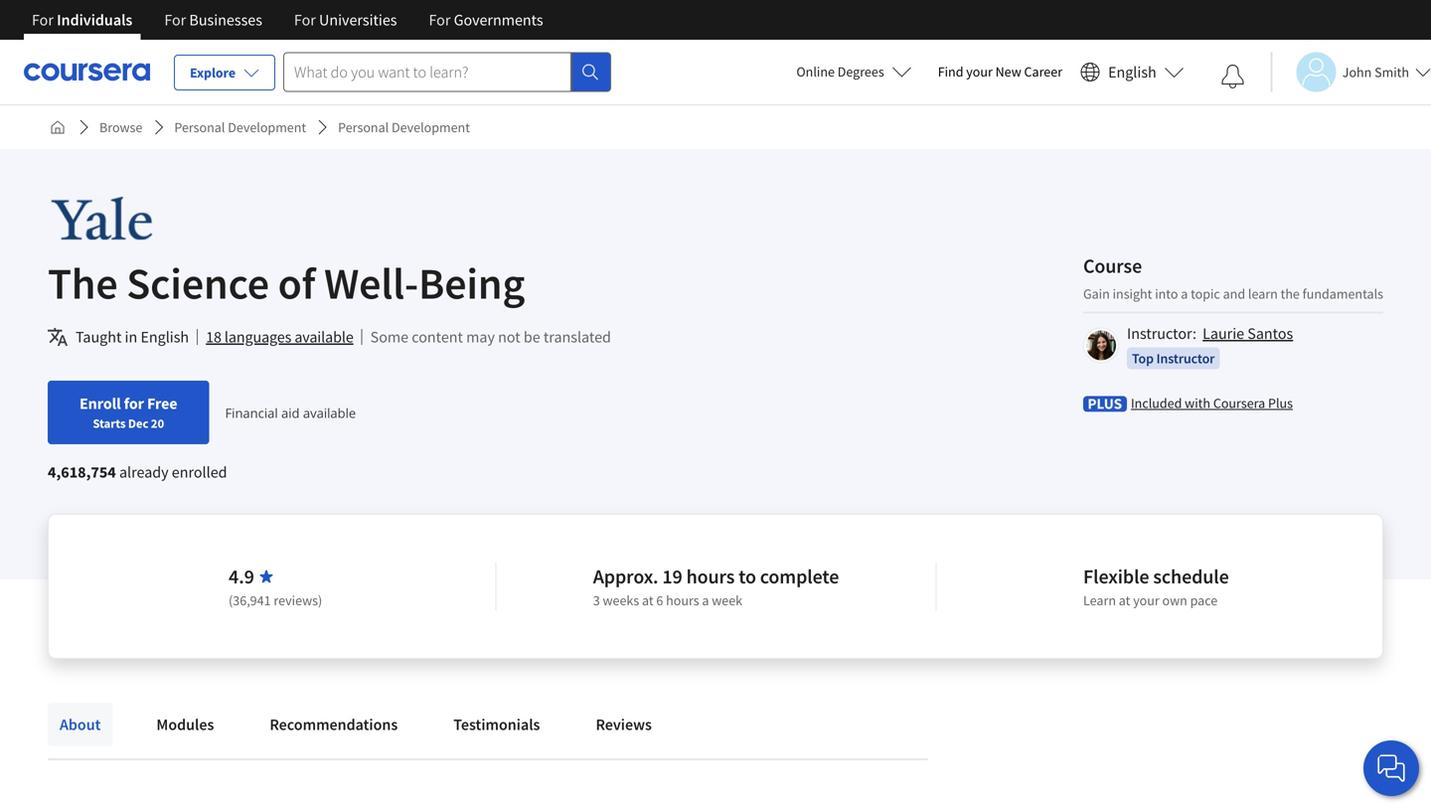 Task type: describe. For each thing, give the bounding box(es) containing it.
individuals
[[57, 10, 133, 30]]

pace
[[1191, 592, 1218, 610]]

the
[[48, 256, 118, 311]]

find your new career
[[938, 63, 1063, 81]]

show notifications image
[[1222, 65, 1246, 88]]

online
[[797, 63, 835, 81]]

some
[[371, 327, 409, 347]]

for
[[124, 394, 144, 414]]

learn
[[1249, 285, 1279, 303]]

plus
[[1269, 394, 1294, 412]]

being
[[419, 256, 525, 311]]

approx.
[[593, 564, 659, 589]]

included
[[1132, 394, 1183, 412]]

the science of well-being
[[48, 256, 525, 311]]

and
[[1224, 285, 1246, 303]]

4.9
[[229, 564, 254, 589]]

flexible
[[1084, 564, 1150, 589]]

financial aid available button
[[225, 404, 356, 422]]

testimonials
[[454, 715, 540, 735]]

browse
[[99, 118, 143, 136]]

not
[[498, 327, 521, 347]]

for governments
[[429, 10, 544, 30]]

2 development from the left
[[392, 118, 470, 136]]

for for governments
[[429, 10, 451, 30]]

reviews)
[[274, 592, 322, 610]]

1 personal development link from the left
[[166, 109, 314, 145]]

2 personal from the left
[[338, 118, 389, 136]]

instructor:
[[1128, 324, 1197, 344]]

a inside course gain insight into a topic and learn the fundamentals
[[1182, 285, 1189, 303]]

recommendations link
[[258, 703, 410, 747]]

explore button
[[174, 55, 275, 90]]

governments
[[454, 10, 544, 30]]

(36,941 reviews)
[[229, 592, 322, 610]]

gain
[[1084, 285, 1110, 303]]

1 vertical spatial hours
[[666, 592, 700, 610]]

starts
[[93, 416, 126, 432]]

1 personal development from the left
[[174, 118, 306, 136]]

flexible schedule learn at your own pace
[[1084, 564, 1230, 610]]

coursera image
[[24, 56, 150, 88]]

laurie
[[1203, 324, 1245, 344]]

approx. 19 hours to complete 3 weeks at 6 hours a week
[[593, 564, 839, 610]]

financial
[[225, 404, 278, 422]]

well-
[[324, 256, 419, 311]]

weeks
[[603, 592, 640, 610]]

translated
[[544, 327, 611, 347]]

browse link
[[91, 109, 150, 145]]

own
[[1163, 592, 1188, 610]]

online degrees
[[797, 63, 885, 81]]

2 personal development from the left
[[338, 118, 470, 136]]

at inside approx. 19 hours to complete 3 weeks at 6 hours a week
[[642, 592, 654, 610]]

your inside flexible schedule learn at your own pace
[[1134, 592, 1160, 610]]

schedule
[[1154, 564, 1230, 589]]

chat with us image
[[1376, 753, 1408, 785]]

0 horizontal spatial english
[[141, 327, 189, 347]]

complete
[[760, 564, 839, 589]]

be
[[524, 327, 541, 347]]

available for financial aid available
[[303, 404, 356, 422]]

insight
[[1113, 285, 1153, 303]]

about link
[[48, 703, 113, 747]]

laurie santos image
[[1087, 331, 1117, 360]]

4,618,754 already enrolled
[[48, 462, 227, 482]]

coursera plus image
[[1084, 396, 1128, 412]]

businesses
[[189, 10, 262, 30]]

19
[[663, 564, 683, 589]]

testimonials link
[[442, 703, 552, 747]]

your inside "link"
[[967, 63, 993, 81]]

0 vertical spatial hours
[[687, 564, 735, 589]]

6
[[657, 592, 664, 610]]

dec
[[128, 416, 148, 432]]

4,618,754
[[48, 462, 116, 482]]

laurie santos link
[[1203, 324, 1294, 344]]

john
[[1343, 63, 1373, 81]]

for for universities
[[294, 10, 316, 30]]

santos
[[1248, 324, 1294, 344]]

degrees
[[838, 63, 885, 81]]

languages
[[225, 327, 292, 347]]



Task type: locate. For each thing, give the bounding box(es) containing it.
course gain insight into a topic and learn the fundamentals
[[1084, 254, 1384, 303]]

1 horizontal spatial personal
[[338, 118, 389, 136]]

in
[[125, 327, 137, 347]]

1 vertical spatial your
[[1134, 592, 1160, 610]]

a left week
[[702, 592, 709, 610]]

0 horizontal spatial personal development
[[174, 118, 306, 136]]

explore
[[190, 64, 236, 82]]

into
[[1156, 285, 1179, 303]]

for left universities
[[294, 10, 316, 30]]

personal development down what do you want to learn? text box
[[338, 118, 470, 136]]

2 for from the left
[[164, 10, 186, 30]]

1 horizontal spatial at
[[1119, 592, 1131, 610]]

2 at from the left
[[1119, 592, 1131, 610]]

coursera
[[1214, 394, 1266, 412]]

18
[[206, 327, 222, 347]]

john smith
[[1343, 63, 1410, 81]]

4 for from the left
[[429, 10, 451, 30]]

at
[[642, 592, 654, 610], [1119, 592, 1131, 610]]

find your new career link
[[928, 60, 1073, 85]]

reviews
[[596, 715, 652, 735]]

course
[[1084, 254, 1143, 278]]

3 for from the left
[[294, 10, 316, 30]]

your left own
[[1134, 592, 1160, 610]]

taught in english
[[76, 327, 189, 347]]

available inside button
[[295, 327, 354, 347]]

english button
[[1073, 40, 1193, 104]]

top
[[1133, 350, 1154, 367]]

development down what do you want to learn? text box
[[392, 118, 470, 136]]

at inside flexible schedule learn at your own pace
[[1119, 592, 1131, 610]]

to
[[739, 564, 757, 589]]

0 horizontal spatial at
[[642, 592, 654, 610]]

20
[[151, 416, 164, 432]]

0 horizontal spatial personal
[[174, 118, 225, 136]]

a inside approx. 19 hours to complete 3 weeks at 6 hours a week
[[702, 592, 709, 610]]

None search field
[[283, 52, 612, 92]]

personal development down explore popup button
[[174, 118, 306, 136]]

english right career
[[1109, 62, 1157, 82]]

personal development
[[174, 118, 306, 136], [338, 118, 470, 136]]

18 languages available
[[206, 327, 354, 347]]

learn
[[1084, 592, 1117, 610]]

fundamentals
[[1303, 285, 1384, 303]]

with
[[1185, 394, 1211, 412]]

week
[[712, 592, 743, 610]]

topic
[[1191, 285, 1221, 303]]

free
[[147, 394, 177, 414]]

banner navigation
[[16, 0, 559, 40]]

for businesses
[[164, 10, 262, 30]]

for left businesses
[[164, 10, 186, 30]]

0 horizontal spatial a
[[702, 592, 709, 610]]

about
[[60, 715, 101, 735]]

available for 18 languages available
[[295, 327, 354, 347]]

for universities
[[294, 10, 397, 30]]

instructor: laurie santos top instructor
[[1128, 324, 1294, 367]]

taught
[[76, 327, 122, 347]]

1 for from the left
[[32, 10, 54, 30]]

universities
[[319, 10, 397, 30]]

1 vertical spatial english
[[141, 327, 189, 347]]

some content may not be translated
[[371, 327, 611, 347]]

available down of
[[295, 327, 354, 347]]

already
[[119, 462, 169, 482]]

english right in
[[141, 327, 189, 347]]

1 horizontal spatial a
[[1182, 285, 1189, 303]]

0 vertical spatial a
[[1182, 285, 1189, 303]]

development
[[228, 118, 306, 136], [392, 118, 470, 136]]

a right into
[[1182, 285, 1189, 303]]

personal down what do you want to learn? text box
[[338, 118, 389, 136]]

enroll
[[80, 394, 121, 414]]

development down explore popup button
[[228, 118, 306, 136]]

0 horizontal spatial your
[[967, 63, 993, 81]]

for for individuals
[[32, 10, 54, 30]]

find
[[938, 63, 964, 81]]

1 vertical spatial available
[[303, 404, 356, 422]]

personal development link down explore popup button
[[166, 109, 314, 145]]

included with coursera plus
[[1132, 394, 1294, 412]]

content
[[412, 327, 463, 347]]

your
[[967, 63, 993, 81], [1134, 592, 1160, 610]]

1 horizontal spatial personal development link
[[330, 109, 478, 145]]

career
[[1025, 63, 1063, 81]]

home image
[[50, 119, 66, 135]]

at left 6
[[642, 592, 654, 610]]

modules link
[[145, 703, 226, 747]]

available
[[295, 327, 354, 347], [303, 404, 356, 422]]

modules
[[157, 715, 214, 735]]

1 at from the left
[[642, 592, 654, 610]]

john smith button
[[1272, 52, 1432, 92]]

1 horizontal spatial your
[[1134, 592, 1160, 610]]

1 personal from the left
[[174, 118, 225, 136]]

for individuals
[[32, 10, 133, 30]]

the
[[1281, 285, 1300, 303]]

1 horizontal spatial english
[[1109, 62, 1157, 82]]

enroll for free starts dec 20
[[80, 394, 177, 432]]

new
[[996, 63, 1022, 81]]

personal down "explore"
[[174, 118, 225, 136]]

included with coursera plus link
[[1132, 393, 1294, 413]]

your right find
[[967, 63, 993, 81]]

0 horizontal spatial personal development link
[[166, 109, 314, 145]]

of
[[278, 256, 316, 311]]

3
[[593, 592, 600, 610]]

online degrees button
[[781, 50, 928, 93]]

instructor
[[1157, 350, 1215, 367]]

0 vertical spatial available
[[295, 327, 354, 347]]

hours
[[687, 564, 735, 589], [666, 592, 700, 610]]

1 development from the left
[[228, 118, 306, 136]]

hours up week
[[687, 564, 735, 589]]

for left individuals
[[32, 10, 54, 30]]

aid
[[281, 404, 300, 422]]

1 horizontal spatial personal development
[[338, 118, 470, 136]]

1 horizontal spatial development
[[392, 118, 470, 136]]

a
[[1182, 285, 1189, 303], [702, 592, 709, 610]]

recommendations
[[270, 715, 398, 735]]

0 horizontal spatial development
[[228, 118, 306, 136]]

2 personal development link from the left
[[330, 109, 478, 145]]

smith
[[1375, 63, 1410, 81]]

english inside button
[[1109, 62, 1157, 82]]

0 vertical spatial english
[[1109, 62, 1157, 82]]

for up what do you want to learn? text box
[[429, 10, 451, 30]]

personal development link down what do you want to learn? text box
[[330, 109, 478, 145]]

for for businesses
[[164, 10, 186, 30]]

at right learn
[[1119, 592, 1131, 610]]

What do you want to learn? text field
[[283, 52, 572, 92]]

science
[[127, 256, 269, 311]]

0 vertical spatial your
[[967, 63, 993, 81]]

1 vertical spatial a
[[702, 592, 709, 610]]

18 languages available button
[[206, 325, 354, 349]]

for
[[32, 10, 54, 30], [164, 10, 186, 30], [294, 10, 316, 30], [429, 10, 451, 30]]

(36,941
[[229, 592, 271, 610]]

available right aid
[[303, 404, 356, 422]]

yale university image
[[48, 197, 234, 242]]

may
[[466, 327, 495, 347]]

hours right 6
[[666, 592, 700, 610]]



Task type: vqa. For each thing, say whether or not it's contained in the screenshot.
4,618,754
yes



